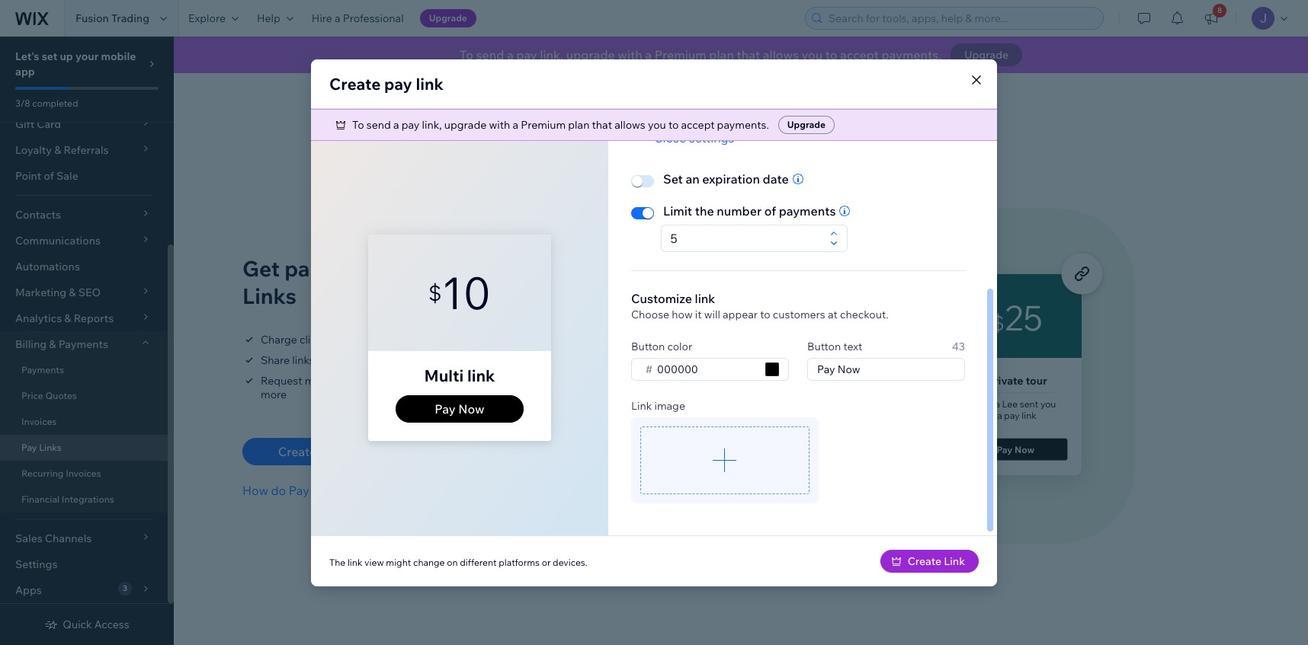 Task type: vqa. For each thing, say whether or not it's contained in the screenshot.
the do
yes



Task type: locate. For each thing, give the bounding box(es) containing it.
1 vertical spatial create link
[[908, 555, 965, 569]]

upgrade down search for tools, apps, help & more... field
[[965, 48, 1009, 62]]

0 vertical spatial payments.
[[882, 47, 942, 63]]

text
[[844, 340, 863, 353]]

customize
[[631, 291, 692, 306]]

links left work?
[[312, 484, 342, 499]]

payments up price quotes
[[21, 365, 64, 376]]

button text
[[808, 340, 863, 353]]

0 vertical spatial of
[[44, 169, 54, 183]]

set
[[663, 171, 683, 186]]

1 horizontal spatial to
[[460, 47, 473, 63]]

0 horizontal spatial upgrade
[[429, 12, 467, 24]]

$ 10
[[428, 265, 491, 321]]

0 vertical spatial payments
[[58, 338, 108, 352]]

or left devices.
[[542, 557, 551, 569]]

1 vertical spatial to send a pay link, upgrade with a premium plan that allows you to accept payments.
[[352, 118, 769, 132]]

create
[[329, 74, 381, 93], [278, 445, 317, 460], [908, 555, 942, 569]]

your right for
[[358, 374, 380, 388]]

1 horizontal spatial premium
[[655, 47, 707, 63]]

1 vertical spatial upgrade button
[[951, 43, 1023, 66]]

button
[[631, 340, 665, 353], [808, 340, 841, 353]]

with inside get paid instantly with pay links
[[429, 255, 473, 282]]

payments. down search for tools, apps, help & more... field
[[882, 47, 942, 63]]

0 vertical spatial with
[[618, 47, 643, 63]]

help button
[[248, 0, 303, 37]]

quick
[[63, 618, 92, 632]]

multiple
[[374, 333, 415, 347]]

pay
[[478, 255, 515, 282], [435, 402, 456, 417], [21, 442, 37, 454], [289, 484, 309, 499]]

with
[[618, 47, 643, 63], [489, 118, 510, 132], [429, 255, 473, 282]]

1 horizontal spatial upgrade button
[[779, 116, 835, 134]]

1 horizontal spatial of
[[765, 203, 776, 218]]

button up #
[[631, 340, 665, 353]]

0 horizontal spatial link
[[319, 445, 344, 460]]

2 horizontal spatial links
[[312, 484, 342, 499]]

0 horizontal spatial of
[[44, 169, 54, 183]]

1 horizontal spatial allows
[[763, 47, 799, 63]]

integrations
[[62, 494, 114, 506]]

your inside charge clients once or multiple times share links on social, via email or any way you want request money for your products, services, events and more
[[358, 374, 380, 388]]

0 horizontal spatial allows
[[615, 118, 646, 132]]

allows
[[763, 47, 799, 63], [615, 118, 646, 132]]

recurring invoices
[[21, 468, 101, 480]]

your right the up
[[75, 50, 99, 63]]

fusion
[[76, 11, 109, 25]]

how do pay links work?
[[243, 484, 379, 499]]

charge
[[261, 333, 297, 347]]

payments.
[[882, 47, 942, 63], [717, 118, 769, 132]]

0 horizontal spatial to
[[352, 118, 364, 132]]

or left any
[[411, 354, 422, 368]]

on right change
[[447, 557, 458, 569]]

hire a professional
[[312, 11, 404, 25]]

invoices
[[21, 416, 57, 428], [66, 468, 101, 480]]

0 horizontal spatial create link
[[278, 445, 344, 460]]

billing & payments
[[15, 338, 108, 352]]

financial integrations link
[[0, 487, 168, 513]]

share
[[261, 354, 290, 368]]

1 horizontal spatial create link
[[908, 555, 965, 569]]

1 vertical spatial create
[[278, 445, 317, 460]]

to
[[460, 47, 473, 63], [352, 118, 364, 132]]

button color
[[631, 340, 693, 353]]

sale
[[56, 169, 78, 183]]

money
[[305, 374, 339, 388]]

close settings button
[[631, 129, 735, 147]]

1 vertical spatial allows
[[615, 118, 646, 132]]

button for button color
[[631, 340, 665, 353]]

1 horizontal spatial you
[[648, 118, 666, 132]]

accept
[[841, 47, 879, 63], [681, 118, 715, 132]]

1 vertical spatial you
[[648, 118, 666, 132]]

the link view might change on different platforms or devices.
[[329, 557, 588, 569]]

0 horizontal spatial on
[[317, 354, 330, 368]]

1 vertical spatial send
[[367, 118, 391, 132]]

once
[[335, 333, 359, 347]]

on right links
[[317, 354, 330, 368]]

0 horizontal spatial accept
[[681, 118, 715, 132]]

2 vertical spatial upgrade
[[788, 119, 826, 130]]

1 vertical spatial create link button
[[881, 550, 979, 573]]

2 horizontal spatial link
[[944, 555, 965, 569]]

0 vertical spatial create
[[329, 74, 381, 93]]

1 horizontal spatial plan
[[709, 47, 734, 63]]

social,
[[332, 354, 363, 368]]

0 horizontal spatial invoices
[[21, 416, 57, 428]]

0 vertical spatial you
[[802, 47, 823, 63]]

1 vertical spatial plan
[[568, 118, 590, 132]]

on inside charge clients once or multiple times share links on social, via email or any way you want request money for your products, services, events and more
[[317, 354, 330, 368]]

2 horizontal spatial upgrade button
[[951, 43, 1023, 66]]

0 vertical spatial create link button
[[243, 439, 379, 466]]

1 horizontal spatial on
[[447, 557, 458, 569]]

send
[[476, 47, 504, 63], [367, 118, 391, 132]]

1 vertical spatial premium
[[521, 118, 566, 132]]

upgrade up date
[[788, 119, 826, 130]]

checkout.
[[840, 308, 889, 321]]

1 horizontal spatial create
[[329, 74, 381, 93]]

0 horizontal spatial that
[[592, 118, 612, 132]]

1 vertical spatial payments.
[[717, 118, 769, 132]]

pay
[[517, 47, 537, 63], [384, 74, 412, 93], [402, 118, 420, 132]]

of inside point of sale link
[[44, 169, 54, 183]]

price quotes link
[[0, 384, 168, 410]]

view
[[365, 557, 384, 569]]

platforms
[[499, 557, 540, 569]]

1 horizontal spatial links
[[243, 283, 297, 310]]

pay right $
[[478, 255, 515, 282]]

2 vertical spatial upgrade button
[[779, 116, 835, 134]]

access
[[94, 618, 129, 632]]

0 horizontal spatial you
[[466, 354, 484, 368]]

settings
[[15, 558, 58, 572]]

pay up recurring
[[21, 442, 37, 454]]

that
[[737, 47, 760, 63], [592, 118, 612, 132]]

of left sale
[[44, 169, 54, 183]]

billing & payments button
[[0, 332, 168, 358]]

and
[[513, 374, 532, 388]]

0 vertical spatial accept
[[841, 47, 879, 63]]

image
[[655, 399, 686, 413]]

1 vertical spatial with
[[489, 118, 510, 132]]

2 horizontal spatial with
[[618, 47, 643, 63]]

1 horizontal spatial or
[[411, 354, 422, 368]]

0 vertical spatial plan
[[709, 47, 734, 63]]

different
[[460, 557, 497, 569]]

of right number at the top right
[[765, 203, 776, 218]]

to
[[826, 47, 838, 63], [669, 118, 679, 132], [761, 308, 771, 321]]

get paid instantly with pay links
[[243, 255, 515, 310]]

upgrade button up date
[[779, 116, 835, 134]]

way
[[444, 354, 464, 368]]

invoices down pay links link
[[66, 468, 101, 480]]

link
[[416, 74, 444, 93], [695, 291, 716, 306], [467, 366, 495, 386], [348, 557, 363, 569]]

links down get
[[243, 283, 297, 310]]

sidebar element
[[0, 0, 174, 646]]

0 horizontal spatial your
[[75, 50, 99, 63]]

2 vertical spatial or
[[542, 557, 551, 569]]

quotes
[[45, 390, 77, 402]]

you inside charge clients once or multiple times share links on social, via email or any way you want request money for your products, services, events and more
[[466, 354, 484, 368]]

1 button from the left
[[631, 340, 665, 353]]

link for customize link choose how it will appear to customers at checkout.
[[695, 291, 716, 306]]

0 horizontal spatial or
[[362, 333, 372, 347]]

0 vertical spatial on
[[317, 354, 330, 368]]

upgrade for the right 'upgrade' button
[[965, 48, 1009, 62]]

you
[[802, 47, 823, 63], [648, 118, 666, 132], [466, 354, 484, 368]]

or right once
[[362, 333, 372, 347]]

1 horizontal spatial send
[[476, 47, 504, 63]]

0 vertical spatial create link
[[278, 445, 344, 460]]

charge clients once or multiple times share links on social, via email or any way you want request money for your products, services, events and more
[[261, 333, 532, 402]]

button left text
[[808, 340, 841, 353]]

2 vertical spatial you
[[466, 354, 484, 368]]

1 horizontal spatial button
[[808, 340, 841, 353]]

button for button text
[[808, 340, 841, 353]]

0 horizontal spatial send
[[367, 118, 391, 132]]

link,
[[540, 47, 564, 63], [422, 118, 442, 132]]

pay now button
[[396, 396, 524, 423]]

close settings
[[654, 130, 735, 145]]

payments up payments link
[[58, 338, 108, 352]]

1 horizontal spatial invoices
[[66, 468, 101, 480]]

0 horizontal spatial to
[[669, 118, 679, 132]]

0 vertical spatial send
[[476, 47, 504, 63]]

2 horizontal spatial you
[[802, 47, 823, 63]]

0 vertical spatial upgrade button
[[420, 9, 477, 27]]

0 horizontal spatial create
[[278, 445, 317, 460]]

2 vertical spatial with
[[429, 255, 473, 282]]

trading
[[111, 11, 149, 25]]

upgrade button down search for tools, apps, help & more... field
[[951, 43, 1023, 66]]

1 vertical spatial pay
[[384, 74, 412, 93]]

of
[[44, 169, 54, 183], [765, 203, 776, 218]]

upgrade button right professional
[[420, 9, 477, 27]]

upgrade right professional
[[429, 12, 467, 24]]

links up recurring
[[39, 442, 62, 454]]

get
[[243, 255, 280, 282]]

1 vertical spatial link
[[319, 445, 344, 460]]

2 vertical spatial links
[[312, 484, 342, 499]]

1 horizontal spatial upgrade
[[788, 119, 826, 130]]

2 button from the left
[[808, 340, 841, 353]]

upgrade for middle 'upgrade' button
[[788, 119, 826, 130]]

0 horizontal spatial button
[[631, 340, 665, 353]]

#
[[646, 363, 653, 376]]

&
[[49, 338, 56, 352]]

0 vertical spatial premium
[[655, 47, 707, 63]]

link inside customize link choose how it will appear to customers at checkout.
[[695, 291, 716, 306]]

color
[[668, 340, 693, 353]]

links inside pay links link
[[39, 442, 62, 454]]

pay inside get paid instantly with pay links
[[478, 255, 515, 282]]

0 vertical spatial your
[[75, 50, 99, 63]]

0 vertical spatial invoices
[[21, 416, 57, 428]]

quick access button
[[44, 618, 129, 632]]

2 vertical spatial pay
[[402, 118, 420, 132]]

pay now
[[435, 402, 485, 417]]

pay left now
[[435, 402, 456, 417]]

payments. up 'expiration'
[[717, 118, 769, 132]]

point
[[15, 169, 41, 183]]

0 horizontal spatial links
[[39, 442, 62, 454]]

mobile
[[101, 50, 136, 63]]

0 horizontal spatial upgrade
[[444, 118, 487, 132]]

payments
[[58, 338, 108, 352], [21, 365, 64, 376]]

hire
[[312, 11, 332, 25]]

recurring
[[21, 468, 64, 480]]

1 vertical spatial upgrade
[[965, 48, 1009, 62]]

clients
[[300, 333, 332, 347]]

do
[[271, 484, 286, 499]]

recurring invoices link
[[0, 461, 168, 487]]

pay inside button
[[435, 402, 456, 417]]

1 horizontal spatial link
[[631, 399, 652, 413]]

number
[[717, 203, 762, 218]]

1 horizontal spatial your
[[358, 374, 380, 388]]

1 horizontal spatial that
[[737, 47, 760, 63]]

invoices up pay links
[[21, 416, 57, 428]]

1 vertical spatial on
[[447, 557, 458, 569]]

upgrade button
[[420, 9, 477, 27], [951, 43, 1023, 66], [779, 116, 835, 134]]

43
[[952, 340, 965, 353]]

set an expiration date
[[663, 171, 789, 186]]

2 horizontal spatial upgrade
[[965, 48, 1009, 62]]



Task type: describe. For each thing, give the bounding box(es) containing it.
the
[[329, 557, 346, 569]]

0 horizontal spatial create link button
[[243, 439, 379, 466]]

the
[[695, 203, 714, 218]]

customers
[[773, 308, 826, 321]]

up
[[60, 50, 73, 63]]

0 horizontal spatial link,
[[422, 118, 442, 132]]

0 vertical spatial to send a pay link, upgrade with a premium plan that allows you to accept payments.
[[460, 47, 942, 63]]

upgrade for the leftmost 'upgrade' button
[[429, 12, 467, 24]]

close
[[654, 130, 686, 145]]

settings link
[[0, 552, 168, 578]]

fusion trading
[[76, 11, 149, 25]]

create pay link
[[329, 74, 444, 93]]

multi
[[424, 366, 464, 386]]

link for multi link
[[467, 366, 495, 386]]

2 horizontal spatial create
[[908, 555, 942, 569]]

1 vertical spatial payments
[[21, 365, 64, 376]]

1 vertical spatial upgrade
[[444, 118, 487, 132]]

an
[[686, 171, 700, 186]]

might
[[386, 557, 411, 569]]

set
[[42, 50, 57, 63]]

automations link
[[0, 254, 168, 280]]

any
[[424, 354, 442, 368]]

app
[[15, 65, 35, 79]]

2 horizontal spatial or
[[542, 557, 551, 569]]

1 horizontal spatial link,
[[540, 47, 564, 63]]

invoices inside recurring invoices link
[[66, 468, 101, 480]]

paid
[[285, 255, 330, 282]]

professional
[[343, 11, 404, 25]]

0 vertical spatial to
[[826, 47, 838, 63]]

0 vertical spatial link
[[631, 399, 652, 413]]

how
[[672, 308, 693, 321]]

services,
[[432, 374, 475, 388]]

invoices inside invoices link
[[21, 416, 57, 428]]

1 vertical spatial of
[[765, 203, 776, 218]]

1 vertical spatial to
[[669, 118, 679, 132]]

1 horizontal spatial upgrade
[[566, 47, 615, 63]]

price quotes
[[21, 390, 77, 402]]

times
[[417, 333, 445, 347]]

links inside get paid instantly with pay links
[[243, 283, 297, 310]]

1 vertical spatial to
[[352, 118, 364, 132]]

1 vertical spatial that
[[592, 118, 612, 132]]

Limit the number of payments text field
[[666, 225, 826, 251]]

links inside how do pay links work? link
[[312, 484, 342, 499]]

automations
[[15, 260, 80, 274]]

quick access
[[63, 618, 129, 632]]

let's set up your mobile app
[[15, 50, 136, 79]]

date
[[763, 171, 789, 186]]

help
[[257, 11, 281, 25]]

1 horizontal spatial accept
[[841, 47, 879, 63]]

to inside customize link choose how it will appear to customers at checkout.
[[761, 308, 771, 321]]

0 horizontal spatial payments.
[[717, 118, 769, 132]]

will
[[704, 308, 721, 321]]

8
[[1218, 5, 1223, 15]]

instantly
[[334, 255, 424, 282]]

change
[[413, 557, 445, 569]]

invoices link
[[0, 410, 168, 435]]

1 horizontal spatial create link button
[[881, 550, 979, 573]]

0 vertical spatial or
[[362, 333, 372, 347]]

how do pay links work? link
[[243, 482, 379, 500]]

payments link
[[0, 358, 168, 384]]

0 vertical spatial that
[[737, 47, 760, 63]]

10
[[442, 265, 491, 321]]

expiration
[[703, 171, 760, 186]]

choose
[[631, 308, 670, 321]]

limit
[[663, 203, 693, 218]]

customize link choose how it will appear to customers at checkout.
[[631, 291, 889, 321]]

Button color field
[[653, 359, 761, 380]]

events
[[478, 374, 511, 388]]

payments inside dropdown button
[[58, 338, 108, 352]]

devices.
[[553, 557, 588, 569]]

8 button
[[1195, 0, 1229, 37]]

Button text field
[[813, 359, 960, 380]]

3/8
[[15, 98, 30, 109]]

price
[[21, 390, 43, 402]]

pay right do
[[289, 484, 309, 499]]

appear
[[723, 308, 758, 321]]

let's
[[15, 50, 39, 63]]

via
[[366, 354, 380, 368]]

0 vertical spatial to
[[460, 47, 473, 63]]

2 vertical spatial link
[[944, 555, 965, 569]]

settings
[[689, 130, 735, 145]]

billing
[[15, 338, 47, 352]]

links
[[292, 354, 315, 368]]

explore
[[188, 11, 226, 25]]

Search for tools, apps, help & more... field
[[824, 8, 1099, 29]]

0 vertical spatial pay
[[517, 47, 537, 63]]

at
[[828, 308, 838, 321]]

0 horizontal spatial upgrade button
[[420, 9, 477, 27]]

it
[[695, 308, 702, 321]]

$
[[428, 280, 442, 306]]

1 horizontal spatial with
[[489, 118, 510, 132]]

more
[[261, 388, 287, 402]]

3/8 completed
[[15, 98, 78, 109]]

0 vertical spatial allows
[[763, 47, 799, 63]]

link for the link view might change on different platforms or devices.
[[348, 557, 363, 569]]

your inside 'let's set up your mobile app'
[[75, 50, 99, 63]]

payments
[[779, 203, 836, 218]]

pay inside sidebar element
[[21, 442, 37, 454]]

1 vertical spatial accept
[[681, 118, 715, 132]]

financial integrations
[[21, 494, 114, 506]]

products,
[[382, 374, 430, 388]]

pay links
[[21, 442, 62, 454]]

now
[[459, 402, 485, 417]]

want
[[487, 354, 511, 368]]

1 horizontal spatial payments.
[[882, 47, 942, 63]]

request
[[261, 374, 302, 388]]

point of sale
[[15, 169, 78, 183]]

1 vertical spatial or
[[411, 354, 422, 368]]

point of sale link
[[0, 163, 168, 189]]



